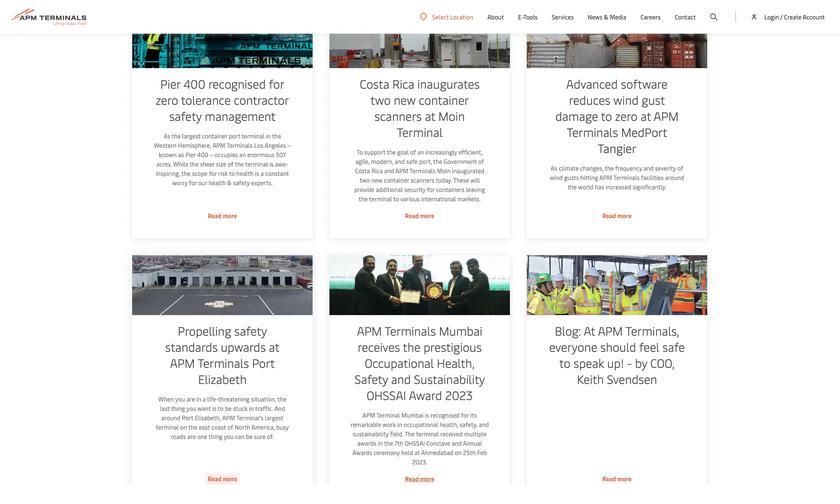Task type: vqa. For each thing, say whether or not it's contained in the screenshot.
significantly.
yes



Task type: locate. For each thing, give the bounding box(es) containing it.
0 vertical spatial port
[[252, 355, 275, 371]]

of right goal
[[410, 148, 416, 156]]

ohssai up work
[[367, 388, 406, 404]]

recognised up health,
[[431, 412, 460, 420]]

0 vertical spatial on
[[180, 424, 187, 432]]

0 vertical spatial –
[[288, 141, 291, 150]]

on up roads
[[180, 424, 187, 432]]

0 vertical spatial mumbai
[[439, 323, 483, 339]]

1 horizontal spatial an
[[418, 148, 424, 156]]

1 horizontal spatial largest
[[265, 414, 284, 422]]

1 vertical spatial –
[[210, 151, 213, 159]]

0 horizontal spatial rica
[[372, 167, 383, 175]]

0 horizontal spatial safe
[[406, 157, 418, 166]]

apm
[[654, 108, 679, 124], [213, 141, 225, 150], [396, 167, 408, 175], [600, 174, 613, 182], [357, 323, 382, 339], [598, 323, 623, 339], [170, 355, 195, 371], [363, 412, 375, 420], [222, 414, 235, 422]]

traffic.
[[255, 405, 273, 413]]

mumbai inside apm terminals mumbai receives the prestigious occupational health, safety and sustainability ohssai award 2023
[[439, 323, 483, 339]]

scanners inside the to support the goal of an increasingly efficient, agile, modern, and safe port, the government of costa rica and apm terminals moin inaugurated two new container scanners today. these will provide additional security for containers leaving the terminal to various international markets.
[[411, 176, 435, 184]]

1 vertical spatial on
[[455, 449, 462, 457]]

1 vertical spatial moin
[[437, 167, 451, 175]]

of inside the as climate changes, the frequency and severity of wind gusts hitting apm terminals facilities around the world has increased significantly.
[[678, 164, 684, 172]]

– right angeles
[[288, 141, 291, 150]]

international
[[421, 195, 456, 203]]

0 horizontal spatial be
[[225, 405, 232, 413]]

an right occupies
[[239, 151, 246, 159]]

mumbai for terminals
[[439, 323, 483, 339]]

for inside pier 400 recognised for zero tolerance contractor safety management
[[269, 76, 285, 92]]

2 horizontal spatial you
[[224, 433, 234, 441]]

1 horizontal spatial thing
[[209, 433, 223, 441]]

terminals down the propelling
[[198, 355, 249, 371]]

0 horizontal spatial around
[[161, 414, 180, 422]]

1 vertical spatial 400
[[197, 151, 208, 159]]

ohssai down the at the bottom
[[405, 440, 425, 448]]

scanners up goal
[[375, 108, 422, 124]]

1 horizontal spatial mumbai
[[439, 323, 483, 339]]

at down inaugurates
[[425, 108, 436, 124]]

advanced
[[567, 76, 618, 92]]

2 vertical spatial container
[[384, 176, 409, 184]]

in up angeles
[[266, 132, 271, 140]]

la-our team image
[[132, 8, 313, 68]]

0 horizontal spatial port
[[182, 414, 193, 422]]

safety inside propelling safety standards upwards at apm terminals port elizabeth
[[234, 323, 267, 339]]

apm inside as the largest container port terminal in the western hemisphere, apm terminals los angeles – known as pier 400 – occupies an enormous 507 acres. while the sheer size of the terminal is awe- inspiring, the scope for risk to health is a constant worry for our health & safety experts.
[[213, 141, 225, 150]]

an
[[418, 148, 424, 156], [239, 151, 246, 159]]

1 vertical spatial safe
[[663, 339, 685, 355]]

the down increasingly
[[433, 157, 442, 166]]

0 vertical spatial safe
[[406, 157, 418, 166]]

terminals inside as the largest container port terminal in the western hemisphere, apm terminals los angeles – known as pier 400 – occupies an enormous 507 acres. while the sheer size of the terminal is awe- inspiring, the scope for risk to health is a constant worry for our health & safety experts.
[[227, 141, 253, 150]]

1 vertical spatial wind
[[550, 174, 563, 182]]

health,
[[440, 421, 458, 429]]

0 vertical spatial 400
[[183, 76, 205, 92]]

0 vertical spatial moin
[[439, 108, 465, 124]]

tangier
[[598, 140, 637, 156]]

2 vertical spatial you
[[224, 433, 234, 441]]

0 horizontal spatial two
[[360, 176, 370, 184]]

is down life-
[[212, 405, 216, 413]]

largest down and
[[265, 414, 284, 422]]

and up facilities
[[644, 164, 654, 172]]

port left elizabeth, at the left bottom of page
[[182, 414, 193, 422]]

login / create account link
[[751, 0, 826, 34]]

1 horizontal spatial on
[[455, 449, 462, 457]]

location
[[451, 13, 474, 21]]

apm inside apm terminal mumbai is recognised for its remarkable work in occupational health, safety, and sustainability field. the terminal received multiple awards in the 7th ohssai conclave and annual awards ceremony held at ahmedabad on 25th feb 2023.
[[363, 412, 375, 420]]

mumbai up health,
[[439, 323, 483, 339]]

terminals down 'port'
[[227, 141, 253, 150]]

thing down the coast
[[209, 433, 223, 441]]

1 horizontal spatial as
[[551, 164, 558, 172]]

& down risk
[[227, 179, 232, 187]]

and inside apm terminals mumbai receives the prestigious occupational health, safety and sustainability ohssai award 2023
[[391, 371, 411, 388]]

terminals down frequency
[[614, 174, 640, 182]]

1 horizontal spatial new
[[394, 92, 416, 108]]

various
[[401, 195, 420, 203]]

constant
[[265, 169, 289, 178]]

0 horizontal spatial new
[[372, 176, 383, 184]]

is up occupational
[[425, 412, 429, 420]]

for inside apm terminal mumbai is recognised for its remarkable work in occupational health, safety, and sustainability field. the terminal received multiple awards in the 7th ohssai conclave and annual awards ceremony held at ahmedabad on 25th feb 2023.
[[461, 412, 469, 420]]

0 horizontal spatial –
[[210, 151, 213, 159]]

at
[[425, 108, 436, 124], [641, 108, 652, 124], [269, 339, 280, 355], [415, 449, 420, 457]]

1 vertical spatial new
[[372, 176, 383, 184]]

to down life-
[[218, 405, 224, 413]]

safe inside blog: at apm terminals, everyone should feel safe to speak up! - by coo, keith svendsen
[[663, 339, 685, 355]]

terminal up goal
[[397, 124, 443, 140]]

0 vertical spatial &
[[605, 13, 609, 21]]

0 vertical spatial thing
[[171, 405, 185, 413]]

you left can
[[224, 433, 234, 441]]

1 vertical spatial around
[[161, 414, 180, 422]]

apm inside propelling safety standards upwards at apm terminals port elizabeth
[[170, 355, 195, 371]]

blog: at apm terminals, everyone should feel safe to speak up! - by coo, keith svendsen
[[550, 323, 685, 388]]

wind left gust
[[614, 92, 639, 108]]

the up ceremony
[[384, 440, 393, 448]]

medport
[[622, 124, 668, 140]]

moin down inaugurates
[[439, 108, 465, 124]]

terminal inside apm terminal mumbai is recognised for its remarkable work in occupational health, safety, and sustainability field. the terminal received multiple awards in the 7th ohssai conclave and annual awards ceremony held at ahmedabad on 25th feb 2023.
[[416, 430, 439, 439]]

safety inside pier 400 recognised for zero tolerance contractor safety management
[[169, 108, 202, 124]]

1 vertical spatial ohssai
[[405, 440, 425, 448]]

0 vertical spatial pier
[[160, 76, 180, 92]]

220902 wind resilance tool image
[[527, 8, 708, 68]]

severity
[[656, 164, 677, 172]]

on left 25th
[[455, 449, 462, 457]]

–
[[288, 141, 291, 150], [210, 151, 213, 159]]

e-
[[519, 13, 524, 21]]

about button
[[488, 0, 504, 34]]

moin inside the to support the goal of an increasingly efficient, agile, modern, and safe port, the government of costa rica and apm terminals moin inaugurated two new container scanners today. these will provide additional security for containers leaving the terminal to various international markets.
[[437, 167, 451, 175]]

terminal
[[242, 132, 265, 140], [245, 160, 268, 168], [369, 195, 392, 203], [156, 424, 179, 432], [416, 430, 439, 439]]

work
[[383, 421, 396, 429]]

read for safety
[[405, 475, 419, 483]]

as inside as the largest container port terminal in the western hemisphere, apm terminals los angeles – known as pier 400 – occupies an enormous 507 acres. while the sheer size of the terminal is awe- inspiring, the scope for risk to health is a constant worry for our health & safety experts.
[[164, 132, 170, 140]]

1 horizontal spatial port
[[252, 355, 275, 371]]

wind left gusts
[[550, 174, 563, 182]]

sheer
[[200, 160, 215, 168]]

in up field.
[[398, 421, 402, 429]]

terminals inside propelling safety standards upwards at apm terminals port elizabeth
[[198, 355, 249, 371]]

1 horizontal spatial around
[[666, 174, 685, 182]]

read for at
[[603, 212, 617, 220]]

terminals down reduces
[[567, 124, 619, 140]]

and
[[395, 157, 405, 166], [644, 164, 654, 172], [384, 167, 394, 175], [391, 371, 411, 388], [479, 421, 489, 429], [452, 440, 462, 448]]

to right damage
[[601, 108, 613, 124]]

stuck
[[233, 405, 248, 413]]

gemba safety walk keith svendsen image
[[527, 256, 708, 316]]

& inside as the largest container port terminal in the western hemisphere, apm terminals los angeles – known as pier 400 – occupies an enormous 507 acres. while the sheer size of the terminal is awe- inspiring, the scope for risk to health is a constant worry for our health & safety experts.
[[227, 179, 232, 187]]

0 horizontal spatial on
[[180, 424, 187, 432]]

awards
[[353, 449, 372, 457]]

1 horizontal spatial two
[[371, 92, 391, 108]]

a left life-
[[203, 395, 206, 404]]

0 horizontal spatial you
[[175, 395, 185, 404]]

0 horizontal spatial largest
[[182, 132, 201, 140]]

0 vertical spatial ohssai
[[367, 388, 406, 404]]

1 vertical spatial pier
[[185, 151, 196, 159]]

0 vertical spatial as
[[164, 132, 170, 140]]

7th
[[395, 440, 404, 448]]

0 vertical spatial new
[[394, 92, 416, 108]]

1 vertical spatial be
[[246, 433, 253, 441]]

in
[[266, 132, 271, 140], [196, 395, 201, 404], [249, 405, 254, 413], [398, 421, 402, 429], [378, 440, 383, 448]]

support
[[365, 148, 386, 156]]

of right the coast
[[227, 424, 233, 432]]

pier inside pier 400 recognised for zero tolerance contractor safety management
[[160, 76, 180, 92]]

north
[[235, 424, 250, 432]]

1 horizontal spatial container
[[384, 176, 409, 184]]

the down provide
[[359, 195, 368, 203]]

0 vertical spatial around
[[666, 174, 685, 182]]

e-tools
[[519, 13, 538, 21]]

terminals inside apm terminals mumbai receives the prestigious occupational health, safety and sustainability ohssai award 2023
[[385, 323, 436, 339]]

terminal up the los
[[242, 132, 265, 140]]

around inside the when you are in a life-threatening situation, the last thing you want is to be stuck in traffic. and around port elizabeth, apm terminal's largest terminal on the east coast of north america, busy roads are one thing you can be sure of.
[[161, 414, 180, 422]]

1 vertical spatial terminal
[[377, 412, 400, 420]]

recognised inside apm terminal mumbai is recognised for its remarkable work in occupational health, safety, and sustainability field. the terminal received multiple awards in the 7th ohssai conclave and annual awards ceremony held at ahmedabad on 25th feb 2023.
[[431, 412, 460, 420]]

terminal down occupational
[[416, 430, 439, 439]]

1 vertical spatial port
[[182, 414, 193, 422]]

1 vertical spatial as
[[551, 164, 558, 172]]

1 vertical spatial container
[[202, 132, 227, 140]]

– up the sheer
[[210, 151, 213, 159]]

port
[[229, 132, 240, 140]]

at up 2023. in the bottom of the page
[[415, 449, 420, 457]]

reduces
[[569, 92, 611, 108]]

port,
[[419, 157, 432, 166]]

1 vertical spatial rica
[[372, 167, 383, 175]]

moin up today.
[[437, 167, 451, 175]]

around down last
[[161, 414, 180, 422]]

create
[[785, 13, 802, 21]]

changes,
[[581, 164, 604, 172]]

1 horizontal spatial safe
[[663, 339, 685, 355]]

around down severity
[[666, 174, 685, 182]]

container inside costa rica inaugurates two new container scanners at moin terminal
[[419, 92, 469, 108]]

terminal inside costa rica inaugurates two new container scanners at moin terminal
[[397, 124, 443, 140]]

1 horizontal spatial pier
[[185, 151, 196, 159]]

0 horizontal spatial pier
[[160, 76, 180, 92]]

a inside as the largest container port terminal in the western hemisphere, apm terminals los angeles – known as pier 400 – occupies an enormous 507 acres. while the sheer size of the terminal is awe- inspiring, the scope for risk to health is a constant worry for our health & safety experts.
[[261, 169, 264, 178]]

and right the safety
[[391, 371, 411, 388]]

you right when
[[175, 395, 185, 404]]

mumbai for terminal
[[402, 412, 424, 420]]

apm inside the when you are in a life-threatening situation, the last thing you want is to be stuck in traffic. and around port elizabeth, apm terminal's largest terminal on the east coast of north america, busy roads are one thing you can be sure of.
[[222, 414, 235, 422]]

terminal inside apm terminal mumbai is recognised for its remarkable work in occupational health, safety, and sustainability field. the terminal received multiple awards in the 7th ohssai conclave and annual awards ceremony held at ahmedabad on 25th feb 2023.
[[377, 412, 400, 420]]

as inside the as climate changes, the frequency and severity of wind gusts hitting apm terminals facilities around the world has increased significantly.
[[551, 164, 558, 172]]

zero inside advanced software reduces wind gust damage to zero at apm terminals medport tangier
[[616, 108, 638, 124]]

are left life-
[[186, 395, 195, 404]]

read for moin
[[405, 212, 419, 220]]

to left speak
[[560, 355, 571, 371]]

a up experts.
[[261, 169, 264, 178]]

propelling safety standards upwards at apm terminals port elizabeth
[[165, 323, 280, 388]]

moin
[[439, 108, 465, 124], [437, 167, 451, 175]]

of right severity
[[678, 164, 684, 172]]

the inside apm terminals mumbai receives the prestigious occupational health, safety and sustainability ohssai award 2023
[[403, 339, 421, 355]]

terminals down port,
[[410, 167, 436, 175]]

and up 'multiple'
[[479, 421, 489, 429]]

1 vertical spatial largest
[[265, 414, 284, 422]]

safe down goal
[[406, 157, 418, 166]]

in up terminal's on the bottom left
[[249, 405, 254, 413]]

400 inside pier 400 recognised for zero tolerance contractor safety management
[[183, 76, 205, 92]]

recognised
[[208, 76, 266, 92], [431, 412, 460, 420]]

1 vertical spatial are
[[187, 433, 196, 441]]

roads
[[171, 433, 186, 441]]

around inside the as climate changes, the frequency and severity of wind gusts hitting apm terminals facilities around the world has increased significantly.
[[666, 174, 685, 182]]

of right size
[[228, 160, 234, 168]]

america,
[[252, 424, 275, 432]]

largest inside as the largest container port terminal in the western hemisphere, apm terminals los angeles – known as pier 400 – occupies an enormous 507 acres. while the sheer size of the terminal is awe- inspiring, the scope for risk to health is a constant worry for our health & safety experts.
[[182, 132, 201, 140]]

230116 pe helipad 1 image
[[132, 256, 313, 316]]

1 vertical spatial mumbai
[[402, 412, 424, 420]]

occupies
[[215, 151, 238, 159]]

0 vertical spatial costa
[[360, 76, 390, 92]]

angeles
[[265, 141, 286, 150]]

two inside the to support the goal of an increasingly efficient, agile, modern, and safe port, the government of costa rica and apm terminals moin inaugurated two new container scanners today. these will provide additional security for containers leaving the terminal to various international markets.
[[360, 176, 370, 184]]

apm inside the to support the goal of an increasingly efficient, agile, modern, and safe port, the government of costa rica and apm terminals moin inaugurated two new container scanners today. these will provide additional security for containers leaving the terminal to various international markets.
[[396, 167, 408, 175]]

to down additional
[[393, 195, 399, 203]]

0 vertical spatial a
[[261, 169, 264, 178]]

terminals up the occupational
[[385, 323, 436, 339]]

read more for safety
[[405, 475, 435, 483]]

east
[[199, 424, 210, 432]]

contact
[[676, 13, 697, 21]]

ahmedabad
[[421, 449, 454, 457]]

apm inside advanced software reduces wind gust damage to zero at apm terminals medport tangier
[[654, 108, 679, 124]]

a inside the when you are in a life-threatening situation, the last thing you want is to be stuck in traffic. and around port elizabeth, apm terminal's largest terminal on the east coast of north america, busy roads are one thing you can be sure of.
[[203, 395, 206, 404]]

health up experts.
[[236, 169, 254, 178]]

largest up hemisphere,
[[182, 132, 201, 140]]

when
[[158, 395, 174, 404]]

as for pier 400 recognised for zero tolerance contractor safety management
[[164, 132, 170, 140]]

tolerance
[[181, 92, 231, 108]]

0 horizontal spatial &
[[227, 179, 232, 187]]

0 horizontal spatial zero
[[156, 92, 178, 108]]

container
[[419, 92, 469, 108], [202, 132, 227, 140], [384, 176, 409, 184]]

increased
[[606, 183, 632, 191]]

as
[[164, 132, 170, 140], [551, 164, 558, 172]]

1 vertical spatial two
[[360, 176, 370, 184]]

terminals,
[[626, 323, 680, 339]]

be right can
[[246, 433, 253, 441]]

are left one
[[187, 433, 196, 441]]

1 vertical spatial health
[[209, 179, 226, 187]]

0 horizontal spatial wind
[[550, 174, 563, 182]]

scanners
[[375, 108, 422, 124], [411, 176, 435, 184]]

0 horizontal spatial recognised
[[208, 76, 266, 92]]

costa inside the to support the goal of an increasingly efficient, agile, modern, and safe port, the government of costa rica and apm terminals moin inaugurated two new container scanners today. these will provide additional security for containers leaving the terminal to various international markets.
[[355, 167, 370, 175]]

2 horizontal spatial container
[[419, 92, 469, 108]]

login
[[765, 13, 780, 21]]

0 vertical spatial be
[[225, 405, 232, 413]]

terminal down additional
[[369, 195, 392, 203]]

select location button
[[421, 13, 474, 21]]

at down software
[[641, 108, 652, 124]]

mumbai up occupational
[[402, 412, 424, 420]]

port up situation,
[[252, 355, 275, 371]]

the up scope
[[190, 160, 199, 168]]

leaving
[[466, 186, 485, 194]]

coo,
[[651, 355, 675, 371]]

safety
[[355, 371, 388, 388]]

& right news
[[605, 13, 609, 21]]

recognised up management
[[208, 76, 266, 92]]

hemisphere,
[[178, 141, 211, 150]]

these
[[454, 176, 469, 184]]

to inside advanced software reduces wind gust damage to zero at apm terminals medport tangier
[[601, 108, 613, 124]]

scope
[[192, 169, 208, 178]]

be down threatening
[[225, 405, 232, 413]]

wind
[[614, 92, 639, 108], [550, 174, 563, 182]]

0 vertical spatial rica
[[393, 76, 415, 92]]

1 vertical spatial recognised
[[431, 412, 460, 420]]

scanners up security
[[411, 176, 435, 184]]

0 horizontal spatial as
[[164, 132, 170, 140]]

threatening
[[218, 395, 250, 404]]

0 vertical spatial health
[[236, 169, 254, 178]]

safe right feel
[[663, 339, 685, 355]]

more for elizabeth
[[223, 475, 237, 483]]

1 horizontal spatial you
[[186, 405, 196, 413]]

the right receives on the bottom left of page
[[403, 339, 421, 355]]

will
[[471, 176, 480, 184]]

0 horizontal spatial an
[[239, 151, 246, 159]]

services
[[552, 13, 574, 21]]

coast
[[212, 424, 226, 432]]

1 horizontal spatial &
[[605, 13, 609, 21]]

of inside the when you are in a life-threatening situation, the last thing you want is to be stuck in traffic. and around port elizabeth, apm terminal's largest terminal on the east coast of north america, busy roads are one thing you can be sure of.
[[227, 424, 233, 432]]

moin inside costa rica inaugurates two new container scanners at moin terminal
[[439, 108, 465, 124]]

0 vertical spatial scanners
[[375, 108, 422, 124]]

scanner moin 2023 image
[[330, 8, 510, 68]]

careers button
[[641, 0, 661, 34]]

0 vertical spatial container
[[419, 92, 469, 108]]

read more
[[208, 212, 237, 220], [405, 212, 435, 220], [603, 212, 632, 220], [208, 475, 237, 483], [405, 475, 435, 483], [603, 475, 632, 483]]

is
[[269, 160, 274, 168], [255, 169, 259, 178], [212, 405, 216, 413], [425, 412, 429, 420]]

2 vertical spatial safety
[[234, 323, 267, 339]]

1 horizontal spatial a
[[261, 169, 264, 178]]

0 vertical spatial wind
[[614, 92, 639, 108]]

you left want
[[186, 405, 196, 413]]

1 horizontal spatial wind
[[614, 92, 639, 108]]

is left 'awe-'
[[269, 160, 274, 168]]

health
[[236, 169, 254, 178], [209, 179, 226, 187]]

0 vertical spatial recognised
[[208, 76, 266, 92]]

to right risk
[[229, 169, 235, 178]]

at inside propelling safety standards upwards at apm terminals port elizabeth
[[269, 339, 280, 355]]

awe-
[[275, 160, 288, 168]]

situation,
[[251, 395, 276, 404]]

more for management
[[223, 212, 237, 220]]

worry
[[172, 179, 188, 187]]

an inside as the largest container port terminal in the western hemisphere, apm terminals los angeles – known as pier 400 – occupies an enormous 507 acres. while the sheer size of the terminal is awe- inspiring, the scope for risk to health is a constant worry for our health & safety experts.
[[239, 151, 246, 159]]

in inside as the largest container port terminal in the western hemisphere, apm terminals los angeles – known as pier 400 – occupies an enormous 507 acres. while the sheer size of the terminal is awe- inspiring, the scope for risk to health is a constant worry for our health & safety experts.
[[266, 132, 271, 140]]

thing right last
[[171, 405, 185, 413]]

terminal up roads
[[156, 424, 179, 432]]

in up ceremony
[[378, 440, 383, 448]]

2023.
[[412, 458, 428, 467]]

mumbai inside apm terminal mumbai is recognised for its remarkable work in occupational health, safety, and sustainability field. the terminal received multiple awards in the 7th ohssai conclave and annual awards ceremony held at ahmedabad on 25th feb 2023.
[[402, 412, 424, 420]]

1 horizontal spatial zero
[[616, 108, 638, 124]]

be
[[225, 405, 232, 413], [246, 433, 253, 441]]

known
[[159, 151, 177, 159]]

0 horizontal spatial thing
[[171, 405, 185, 413]]

at right upwards
[[269, 339, 280, 355]]

health down risk
[[209, 179, 226, 187]]

acres.
[[156, 160, 172, 168]]

at inside costa rica inaugurates two new container scanners at moin terminal
[[425, 108, 436, 124]]

1 vertical spatial a
[[203, 395, 206, 404]]

0 horizontal spatial container
[[202, 132, 227, 140]]

one
[[197, 433, 207, 441]]

terminal up work
[[377, 412, 400, 420]]

news & media
[[589, 13, 627, 21]]

while
[[173, 160, 188, 168]]

svendsen
[[607, 371, 658, 388]]

0 vertical spatial safety
[[169, 108, 202, 124]]

safety
[[169, 108, 202, 124], [233, 179, 250, 187], [234, 323, 267, 339]]

zero inside pier 400 recognised for zero tolerance contractor safety management
[[156, 92, 178, 108]]

to inside blog: at apm terminals, everyone should feel safe to speak up! - by coo, keith svendsen
[[560, 355, 571, 371]]

world
[[578, 183, 594, 191]]

as left "climate"
[[551, 164, 558, 172]]

as up western
[[164, 132, 170, 140]]

0 horizontal spatial a
[[203, 395, 206, 404]]

new
[[394, 92, 416, 108], [372, 176, 383, 184]]

0 vertical spatial two
[[371, 92, 391, 108]]

1 vertical spatial &
[[227, 179, 232, 187]]

0 vertical spatial largest
[[182, 132, 201, 140]]

/
[[781, 13, 783, 21]]

an up port,
[[418, 148, 424, 156]]

port inside the when you are in a life-threatening situation, the last thing you want is to be stuck in traffic. and around port elizabeth, apm terminal's largest terminal on the east coast of north america, busy roads are one thing you can be sure of.
[[182, 414, 193, 422]]



Task type: describe. For each thing, give the bounding box(es) containing it.
read more for moin
[[405, 212, 435, 220]]

read for elizabeth
[[208, 475, 221, 483]]

at inside apm terminal mumbai is recognised for its remarkable work in occupational health, safety, and sustainability field. the terminal received multiple awards in the 7th ohssai conclave and annual awards ceremony held at ahmedabad on 25th feb 2023.
[[415, 449, 420, 457]]

apm inside blog: at apm terminals, everyone should feel safe to speak up! - by coo, keith svendsen
[[598, 323, 623, 339]]

in up want
[[196, 395, 201, 404]]

last
[[160, 405, 170, 413]]

and inside the as climate changes, the frequency and severity of wind gusts hitting apm terminals facilities around the world has increased significantly.
[[644, 164, 654, 172]]

safe inside the to support the goal of an increasingly efficient, agile, modern, and safe port, the government of costa rica and apm terminals moin inaugurated two new container scanners today. these will provide additional security for containers leaving the terminal to various international markets.
[[406, 157, 418, 166]]

wind inside the as climate changes, the frequency and severity of wind gusts hitting apm terminals facilities around the world has increased significantly.
[[550, 174, 563, 182]]

facilities
[[641, 174, 664, 182]]

read more for elizabeth
[[208, 475, 237, 483]]

more for at
[[618, 212, 632, 220]]

should
[[601, 339, 637, 355]]

sure
[[254, 433, 266, 441]]

terminals inside advanced software reduces wind gust damage to zero at apm terminals medport tangier
[[567, 124, 619, 140]]

of.
[[267, 433, 274, 441]]

ohssai inside apm terminals mumbai receives the prestigious occupational health, safety and sustainability ohssai award 2023
[[367, 388, 406, 404]]

select
[[433, 13, 449, 21]]

& inside popup button
[[605, 13, 609, 21]]

1 vertical spatial thing
[[209, 433, 223, 441]]

read more for at
[[603, 212, 632, 220]]

the up angeles
[[272, 132, 281, 140]]

and down goal
[[395, 157, 405, 166]]

feel
[[640, 339, 660, 355]]

blog:
[[555, 323, 581, 339]]

multiple
[[464, 430, 487, 439]]

largest inside the when you are in a life-threatening situation, the last thing you want is to be stuck in traffic. and around port elizabeth, apm terminal's largest terminal on the east coast of north america, busy roads are one thing you can be sure of.
[[265, 414, 284, 422]]

increasingly
[[426, 148, 457, 156]]

inspiring,
[[156, 169, 180, 178]]

pier inside as the largest container port terminal in the western hemisphere, apm terminals los angeles – known as pier 400 – occupies an enormous 507 acres. while the sheer size of the terminal is awe- inspiring, the scope for risk to health is a constant worry for our health & safety experts.
[[185, 151, 196, 159]]

the down gusts
[[568, 183, 577, 191]]

to inside the when you are in a life-threatening situation, the last thing you want is to be stuck in traffic. and around port elizabeth, apm terminal's largest terminal on the east coast of north america, busy roads are one thing you can be sure of.
[[218, 405, 224, 413]]

and down the modern,
[[384, 167, 394, 175]]

careers
[[641, 13, 661, 21]]

to
[[357, 148, 363, 156]]

of down efficient, on the right top of the page
[[479, 157, 484, 166]]

as
[[178, 151, 184, 159]]

apm inside the as climate changes, the frequency and severity of wind gusts hitting apm terminals facilities around the world has increased significantly.
[[600, 174, 613, 182]]

elizabeth
[[198, 371, 247, 388]]

1 vertical spatial you
[[186, 405, 196, 413]]

select location
[[433, 13, 474, 21]]

upwards
[[221, 339, 266, 355]]

-
[[627, 355, 632, 371]]

as climate changes, the frequency and severity of wind gusts hitting apm terminals facilities around the world has increased significantly.
[[550, 164, 685, 191]]

507
[[276, 151, 286, 159]]

is inside apm terminal mumbai is recognised for its remarkable work in occupational health, safety, and sustainability field. the terminal received multiple awards in the 7th ohssai conclave and annual awards ceremony held at ahmedabad on 25th feb 2023.
[[425, 412, 429, 420]]

feb
[[477, 449, 487, 457]]

received
[[441, 430, 463, 439]]

the right the changes,
[[605, 164, 614, 172]]

the left goal
[[387, 148, 396, 156]]

climate
[[559, 164, 579, 172]]

apm inside apm terminals mumbai receives the prestigious occupational health, safety and sustainability ohssai award 2023
[[357, 323, 382, 339]]

security
[[404, 186, 426, 194]]

terminals inside the to support the goal of an increasingly efficient, agile, modern, and safe port, the government of costa rica and apm terminals moin inaugurated two new container scanners today. these will provide additional security for containers leaving the terminal to various international markets.
[[410, 167, 436, 175]]

damage
[[556, 108, 599, 124]]

prestigious
[[424, 339, 482, 355]]

pier 400 recognised for zero tolerance contractor safety management
[[156, 76, 289, 124]]

agile,
[[356, 157, 370, 166]]

to inside as the largest container port terminal in the western hemisphere, apm terminals los angeles – known as pier 400 – occupies an enormous 507 acres. while the sheer size of the terminal is awe- inspiring, the scope for risk to health is a constant worry for our health & safety experts.
[[229, 169, 235, 178]]

the down occupies
[[235, 160, 244, 168]]

new inside the to support the goal of an increasingly efficient, agile, modern, and safe port, the government of costa rica and apm terminals moin inaugurated two new container scanners today. these will provide additional security for containers leaving the terminal to various international markets.
[[372, 176, 383, 184]]

new inside costa rica inaugurates two new container scanners at moin terminal
[[394, 92, 416, 108]]

at inside advanced software reduces wind gust damage to zero at apm terminals medport tangier
[[641, 108, 652, 124]]

the up western
[[172, 132, 181, 140]]

inaugurates
[[418, 76, 480, 92]]

los
[[254, 141, 263, 150]]

can
[[235, 433, 245, 441]]

software
[[621, 76, 668, 92]]

the up and
[[278, 395, 286, 404]]

award
[[409, 388, 442, 404]]

frequency
[[616, 164, 643, 172]]

as for advanced software reduces wind gust damage to zero at apm terminals medport tangier
[[551, 164, 558, 172]]

more for safety
[[420, 475, 435, 483]]

account
[[804, 13, 826, 21]]

conclave
[[427, 440, 451, 448]]

0 vertical spatial are
[[186, 395, 195, 404]]

occupational
[[404, 421, 439, 429]]

everyone
[[550, 339, 598, 355]]

is inside the when you are in a life-threatening situation, the last thing you want is to be stuck in traffic. and around port elizabeth, apm terminal's largest terminal on the east coast of north america, busy roads are one thing you can be sure of.
[[212, 405, 216, 413]]

sustainability
[[414, 371, 485, 388]]

on inside apm terminal mumbai is recognised for its remarkable work in occupational health, safety, and sustainability field. the terminal received multiple awards in the 7th ohssai conclave and annual awards ceremony held at ahmedabad on 25th feb 2023.
[[455, 449, 462, 457]]

the down while
[[182, 169, 190, 178]]

standards
[[165, 339, 218, 355]]

containers
[[436, 186, 465, 194]]

more for moin
[[420, 212, 435, 220]]

recognised inside pier 400 recognised for zero tolerance contractor safety management
[[208, 76, 266, 92]]

scanners inside costa rica inaugurates two new container scanners at moin terminal
[[375, 108, 422, 124]]

400 inside as the largest container port terminal in the western hemisphere, apm terminals los angeles – known as pier 400 – occupies an enormous 507 acres. while the sheer size of the terminal is awe- inspiring, the scope for risk to health is a constant worry for our health & safety experts.
[[197, 151, 208, 159]]

read more for management
[[208, 212, 237, 220]]

significantly.
[[633, 183, 667, 191]]

1 horizontal spatial –
[[288, 141, 291, 150]]

annual
[[463, 440, 482, 448]]

terminal inside the when you are in a life-threatening situation, the last thing you want is to be stuck in traffic. and around port elizabeth, apm terminal's largest terminal on the east coast of north america, busy roads are one thing you can be sure of.
[[156, 424, 179, 432]]

management
[[205, 108, 276, 124]]

has
[[595, 183, 605, 191]]

for inside the to support the goal of an increasingly efficient, agile, modern, and safe port, the government of costa rica and apm terminals moin inaugurated two new container scanners today. these will provide additional security for containers leaving the terminal to various international markets.
[[427, 186, 435, 194]]

rica inside the to support the goal of an increasingly efficient, agile, modern, and safe port, the government of costa rica and apm terminals moin inaugurated two new container scanners today. these will provide additional security for containers leaving the terminal to various international markets.
[[372, 167, 383, 175]]

life-
[[207, 395, 218, 404]]

wind inside advanced software reduces wind gust damage to zero at apm terminals medport tangier
[[614, 92, 639, 108]]

is up experts.
[[255, 169, 259, 178]]

1 horizontal spatial health
[[236, 169, 254, 178]]

25th
[[463, 449, 476, 457]]

terminal down enormous
[[245, 160, 268, 168]]

on inside the when you are in a life-threatening situation, the last thing you want is to be stuck in traffic. and around port elizabeth, apm terminal's largest terminal on the east coast of north america, busy roads are one thing you can be sure of.
[[180, 424, 187, 432]]

and down the received
[[452, 440, 462, 448]]

health,
[[437, 355, 475, 371]]

occupational
[[365, 355, 434, 371]]

1 horizontal spatial be
[[246, 433, 253, 441]]

read for management
[[208, 212, 221, 220]]

receives
[[358, 339, 400, 355]]

0 vertical spatial you
[[175, 395, 185, 404]]

terminals inside the as climate changes, the frequency and severity of wind gusts hitting apm terminals facilities around the world has increased significantly.
[[614, 174, 640, 182]]

terminal inside the to support the goal of an increasingly efficient, agile, modern, and safe port, the government of costa rica and apm terminals moin inaugurated two new container scanners today. these will provide additional security for containers leaving the terminal to various international markets.
[[369, 195, 392, 203]]

of inside as the largest container port terminal in the western hemisphere, apm terminals los angeles – known as pier 400 – occupies an enormous 507 acres. while the sheer size of the terminal is awe- inspiring, the scope for risk to health is a constant worry for our health & safety experts.
[[228, 160, 234, 168]]

as the largest container port terminal in the western hemisphere, apm terminals los angeles – known as pier 400 – occupies an enormous 507 acres. while the sheer size of the terminal is awe- inspiring, the scope for risk to health is a constant worry for our health & safety experts.
[[154, 132, 291, 187]]

safety inside as the largest container port terminal in the western hemisphere, apm terminals los angeles – known as pier 400 – occupies an enormous 507 acres. while the sheer size of the terminal is awe- inspiring, the scope for risk to health is a constant worry for our health & safety experts.
[[233, 179, 250, 187]]

rica inside costa rica inaugurates two new container scanners at moin terminal
[[393, 76, 415, 92]]

costa inside costa rica inaugurates two new container scanners at moin terminal
[[360, 76, 390, 92]]

tools
[[524, 13, 538, 21]]

when you are in a life-threatening situation, the last thing you want is to be stuck in traffic. and around port elizabeth, apm terminal's largest terminal on the east coast of north america, busy roads are one thing you can be sure of.
[[156, 395, 289, 441]]

2023
[[445, 388, 473, 404]]

media
[[610, 13, 627, 21]]

port inside propelling safety standards upwards at apm terminals port elizabeth
[[252, 355, 275, 371]]

services button
[[552, 0, 574, 34]]

container inside as the largest container port terminal in the western hemisphere, apm terminals los angeles – known as pier 400 – occupies an enormous 507 acres. while the sheer size of the terminal is awe- inspiring, the scope for risk to health is a constant worry for our health & safety experts.
[[202, 132, 227, 140]]

two inside costa rica inaugurates two new container scanners at moin terminal
[[371, 92, 391, 108]]

its
[[471, 412, 477, 420]]

to inside the to support the goal of an increasingly efficient, agile, modern, and safe port, the government of costa rica and apm terminals moin inaugurated two new container scanners today. these will provide additional security for containers leaving the terminal to various international markets.
[[393, 195, 399, 203]]

speak
[[574, 355, 605, 371]]

provide
[[355, 186, 375, 194]]

img4151jpg image
[[330, 256, 510, 316]]

ohssai inside apm terminal mumbai is recognised for its remarkable work in occupational health, safety, and sustainability field. the terminal received multiple awards in the 7th ohssai conclave and annual awards ceremony held at ahmedabad on 25th feb 2023.
[[405, 440, 425, 448]]

container inside the to support the goal of an increasingly efficient, agile, modern, and safe port, the government of costa rica and apm terminals moin inaugurated two new container scanners today. these will provide additional security for containers leaving the terminal to various international markets.
[[384, 176, 409, 184]]

an inside the to support the goal of an increasingly efficient, agile, modern, and safe port, the government of costa rica and apm terminals moin inaugurated two new container scanners today. these will provide additional security for containers leaving the terminal to various international markets.
[[418, 148, 424, 156]]

the inside apm terminal mumbai is recognised for its remarkable work in occupational health, safety, and sustainability field. the terminal received multiple awards in the 7th ohssai conclave and annual awards ceremony held at ahmedabad on 25th feb 2023.
[[384, 440, 393, 448]]

hitting
[[581, 174, 599, 182]]

to support the goal of an increasingly efficient, agile, modern, and safe port, the government of costa rica and apm terminals moin inaugurated two new container scanners today. these will provide additional security for containers leaving the terminal to various international markets.
[[355, 148, 485, 203]]

elizabeth,
[[195, 414, 221, 422]]

risk
[[218, 169, 228, 178]]

markets.
[[458, 195, 481, 203]]

goal
[[397, 148, 409, 156]]

remarkable
[[351, 421, 381, 429]]

advanced software reduces wind gust damage to zero at apm terminals medport tangier
[[556, 76, 679, 156]]

up!
[[608, 355, 624, 371]]

the left the east
[[188, 424, 197, 432]]

e-tools button
[[519, 0, 538, 34]]



